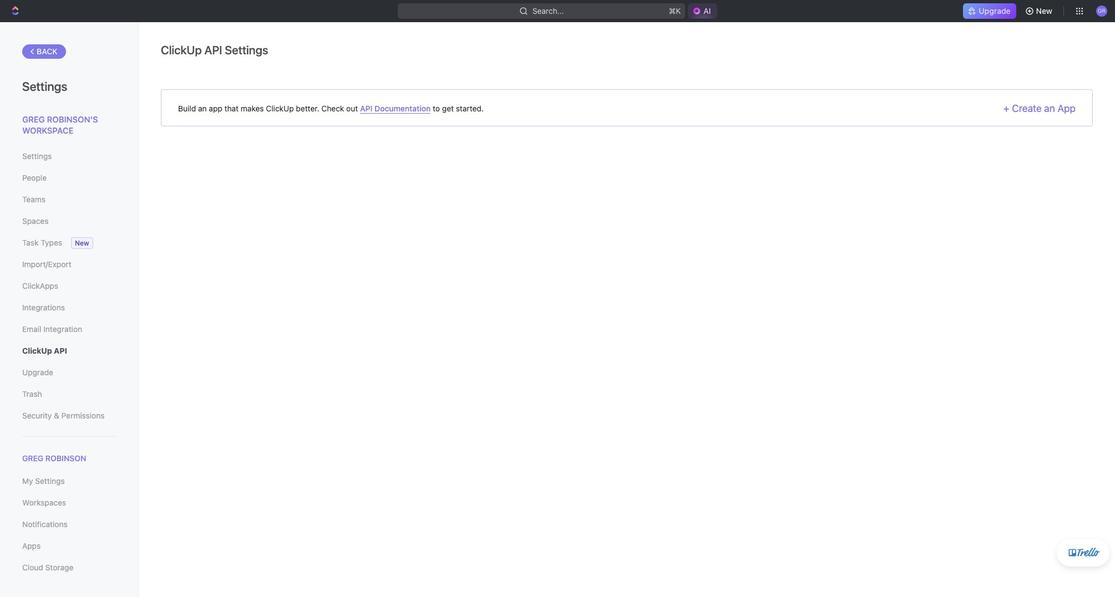 Task type: locate. For each thing, give the bounding box(es) containing it.
trash link
[[22, 385, 116, 404]]

upgrade link inside the settings element
[[22, 363, 116, 382]]

0 horizontal spatial api
[[54, 346, 67, 356]]

1 horizontal spatial upgrade
[[979, 6, 1011, 16]]

api
[[204, 43, 222, 57], [360, 104, 373, 113], [54, 346, 67, 356]]

task types
[[22, 238, 62, 248]]

out
[[346, 104, 358, 113]]

1 vertical spatial upgrade link
[[22, 363, 116, 382]]

⌘k
[[669, 6, 681, 16]]

people link
[[22, 169, 116, 188]]

robinson
[[45, 454, 86, 463]]

greg robinson's workspace
[[22, 114, 98, 135]]

0 horizontal spatial clickup
[[22, 346, 52, 356]]

0 vertical spatial clickup
[[161, 43, 202, 57]]

&
[[54, 411, 59, 421]]

documentation
[[375, 104, 431, 113]]

upgrade
[[979, 6, 1011, 16], [22, 368, 53, 377]]

get
[[442, 104, 454, 113]]

2 greg from the top
[[22, 454, 43, 463]]

upgrade link left new button
[[964, 3, 1016, 19]]

types
[[41, 238, 62, 248]]

1 vertical spatial clickup
[[266, 104, 294, 113]]

cloud
[[22, 563, 43, 573]]

greg up my
[[22, 454, 43, 463]]

0 vertical spatial greg
[[22, 114, 45, 124]]

2 vertical spatial api
[[54, 346, 67, 356]]

+
[[1004, 103, 1010, 114]]

0 horizontal spatial upgrade
[[22, 368, 53, 377]]

1 horizontal spatial clickup
[[161, 43, 202, 57]]

an
[[1045, 103, 1055, 114], [198, 104, 207, 113]]

0 horizontal spatial upgrade link
[[22, 363, 116, 382]]

workspace
[[22, 125, 73, 135]]

integration
[[43, 325, 82, 334]]

clickup for clickup api
[[22, 346, 52, 356]]

upgrade left new button
[[979, 6, 1011, 16]]

greg for greg robinson
[[22, 454, 43, 463]]

workspaces
[[22, 498, 66, 508]]

back link
[[22, 44, 66, 59]]

1 vertical spatial api
[[360, 104, 373, 113]]

api documentation link
[[360, 104, 431, 114]]

email integration link
[[22, 320, 116, 339]]

cloud storage
[[22, 563, 73, 573]]

greg up workspace
[[22, 114, 45, 124]]

storage
[[45, 563, 73, 573]]

check
[[322, 104, 344, 113]]

apps link
[[22, 537, 116, 556]]

1 vertical spatial new
[[75, 239, 89, 248]]

1 horizontal spatial upgrade link
[[964, 3, 1016, 19]]

settings link
[[22, 147, 116, 166]]

upgrade link
[[964, 3, 1016, 19], [22, 363, 116, 382]]

settings
[[225, 43, 268, 57], [22, 79, 67, 94], [22, 152, 52, 161], [35, 477, 65, 486]]

1 horizontal spatial api
[[204, 43, 222, 57]]

greg inside greg robinson's workspace
[[22, 114, 45, 124]]

0 horizontal spatial new
[[75, 239, 89, 248]]

robinson's
[[47, 114, 98, 124]]

2 vertical spatial clickup
[[22, 346, 52, 356]]

upgrade up trash
[[22, 368, 53, 377]]

cloud storage link
[[22, 559, 116, 578]]

new
[[1036, 6, 1053, 16], [75, 239, 89, 248]]

permissions
[[61, 411, 105, 421]]

1 greg from the top
[[22, 114, 45, 124]]

1 horizontal spatial an
[[1045, 103, 1055, 114]]

task
[[22, 238, 39, 248]]

greg for greg robinson's workspace
[[22, 114, 45, 124]]

app
[[1058, 103, 1076, 114]]

greg
[[22, 114, 45, 124], [22, 454, 43, 463]]

notifications link
[[22, 516, 116, 535]]

1 horizontal spatial new
[[1036, 6, 1053, 16]]

0 vertical spatial upgrade
[[979, 6, 1011, 16]]

better.
[[296, 104, 319, 113]]

clickup inside the settings element
[[22, 346, 52, 356]]

1 vertical spatial upgrade
[[22, 368, 53, 377]]

upgrade link up trash link
[[22, 363, 116, 382]]

build an app that makes clickup better. check out api documentation to get started.
[[178, 104, 484, 113]]

2 horizontal spatial api
[[360, 104, 373, 113]]

build
[[178, 104, 196, 113]]

greg robinson
[[22, 454, 86, 463]]

clickapps
[[22, 281, 58, 291]]

ai
[[704, 6, 711, 16]]

+ create an app
[[1004, 103, 1076, 114]]

1 vertical spatial greg
[[22, 454, 43, 463]]

0 vertical spatial api
[[204, 43, 222, 57]]

api inside 'clickup api' link
[[54, 346, 67, 356]]

clickup
[[161, 43, 202, 57], [266, 104, 294, 113], [22, 346, 52, 356]]

my settings link
[[22, 472, 116, 491]]

0 vertical spatial new
[[1036, 6, 1053, 16]]



Task type: vqa. For each thing, say whether or not it's contained in the screenshot.
the leftmost Space
no



Task type: describe. For each thing, give the bounding box(es) containing it.
teams link
[[22, 190, 116, 209]]

settings element
[[0, 22, 139, 598]]

that
[[224, 104, 239, 113]]

security & permissions
[[22, 411, 105, 421]]

trash
[[22, 390, 42, 399]]

spaces link
[[22, 212, 116, 231]]

api for clickup api settings
[[204, 43, 222, 57]]

teams
[[22, 195, 46, 204]]

email integration
[[22, 325, 82, 334]]

notifications
[[22, 520, 68, 530]]

import/export
[[22, 260, 71, 269]]

new inside button
[[1036, 6, 1053, 16]]

new button
[[1021, 2, 1059, 20]]

api for clickup api
[[54, 346, 67, 356]]

workspaces link
[[22, 494, 116, 513]]

ai button
[[688, 3, 718, 19]]

new inside the settings element
[[75, 239, 89, 248]]

my settings
[[22, 477, 65, 486]]

email
[[22, 325, 41, 334]]

0 vertical spatial upgrade link
[[964, 3, 1016, 19]]

app
[[209, 104, 222, 113]]

to
[[433, 104, 440, 113]]

people
[[22, 173, 47, 183]]

gr button
[[1093, 2, 1111, 20]]

started.
[[456, 104, 484, 113]]

clickup api link
[[22, 342, 116, 361]]

gr
[[1098, 7, 1106, 14]]

spaces
[[22, 216, 49, 226]]

0 horizontal spatial an
[[198, 104, 207, 113]]

back
[[37, 47, 58, 56]]

import/export link
[[22, 255, 116, 274]]

clickapps link
[[22, 277, 116, 296]]

integrations
[[22, 303, 65, 312]]

security & permissions link
[[22, 407, 116, 426]]

integrations link
[[22, 299, 116, 317]]

create
[[1012, 103, 1042, 114]]

security
[[22, 411, 52, 421]]

search...
[[532, 6, 564, 16]]

clickup api settings
[[161, 43, 268, 57]]

makes
[[241, 104, 264, 113]]

2 horizontal spatial clickup
[[266, 104, 294, 113]]

clickup for clickup api settings
[[161, 43, 202, 57]]

my
[[22, 477, 33, 486]]

upgrade inside the settings element
[[22, 368, 53, 377]]

clickup api
[[22, 346, 67, 356]]

apps
[[22, 542, 41, 551]]



